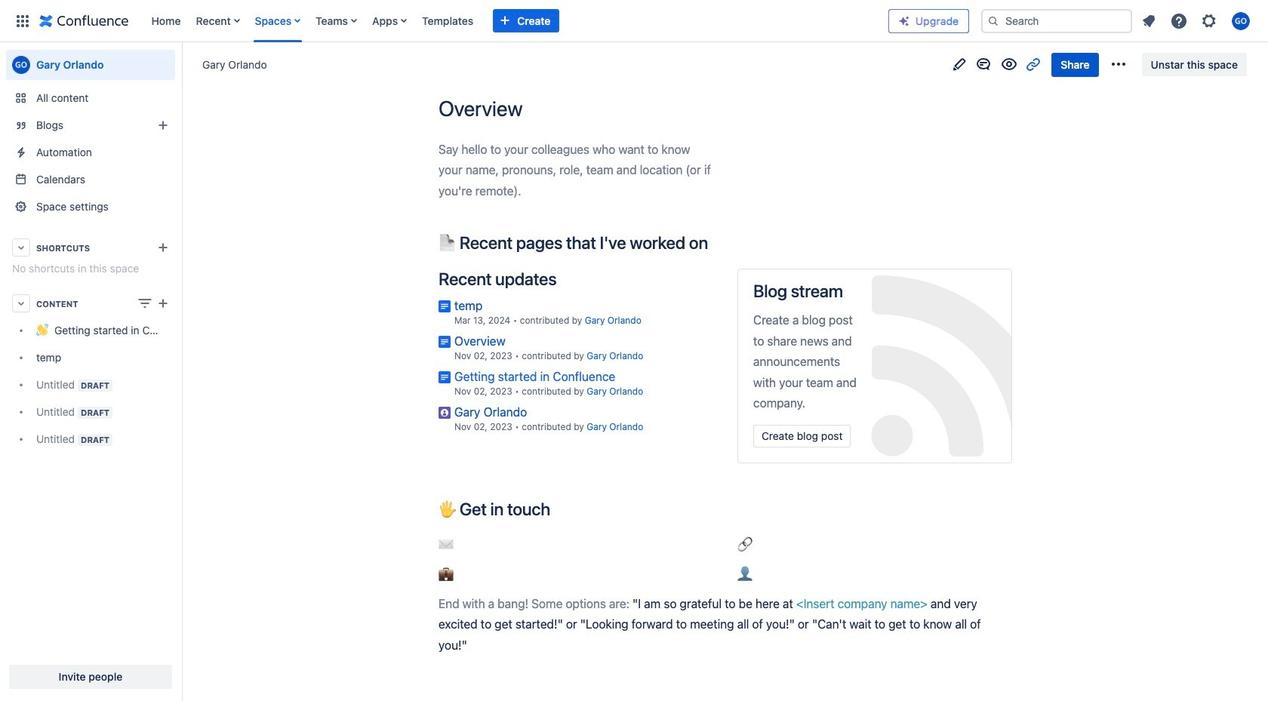 Task type: vqa. For each thing, say whether or not it's contained in the screenshot.
Bullet list ⌘⇧8 image
no



Task type: locate. For each thing, give the bounding box(es) containing it.
premium image
[[898, 15, 910, 27]]

notification icon image
[[1140, 12, 1158, 30]]

more actions image
[[1109, 55, 1127, 74]]

copy link image
[[1025, 55, 1043, 74]]

tree
[[6, 317, 175, 453]]

banner
[[0, 0, 1268, 42]]

list for premium image
[[1135, 7, 1259, 34]]

your profile and preferences image
[[1232, 12, 1250, 30]]

space element
[[0, 42, 181, 701]]

collapse sidebar image
[[165, 50, 198, 80]]

add shortcut image
[[154, 239, 172, 257]]

appswitcher icon image
[[14, 12, 32, 30]]

None search field
[[981, 9, 1132, 33]]

1 horizontal spatial list
[[1135, 7, 1259, 34]]

list for appswitcher icon
[[144, 0, 888, 42]]

create image
[[154, 294, 172, 312]]

list
[[144, 0, 888, 42], [1135, 7, 1259, 34]]

confluence image
[[39, 12, 129, 30], [39, 12, 129, 30]]

0 horizontal spatial list
[[144, 0, 888, 42]]



Task type: describe. For each thing, give the bounding box(es) containing it.
help icon image
[[1170, 12, 1188, 30]]

start watching image
[[1000, 55, 1019, 74]]

change view image
[[136, 294, 154, 312]]

search image
[[987, 15, 999, 27]]

Search field
[[981, 9, 1132, 33]]

edit this page image
[[951, 55, 969, 74]]

tree inside space element
[[6, 317, 175, 453]]

global element
[[9, 0, 888, 42]]

create a blog image
[[154, 116, 172, 134]]

settings icon image
[[1200, 12, 1218, 30]]



